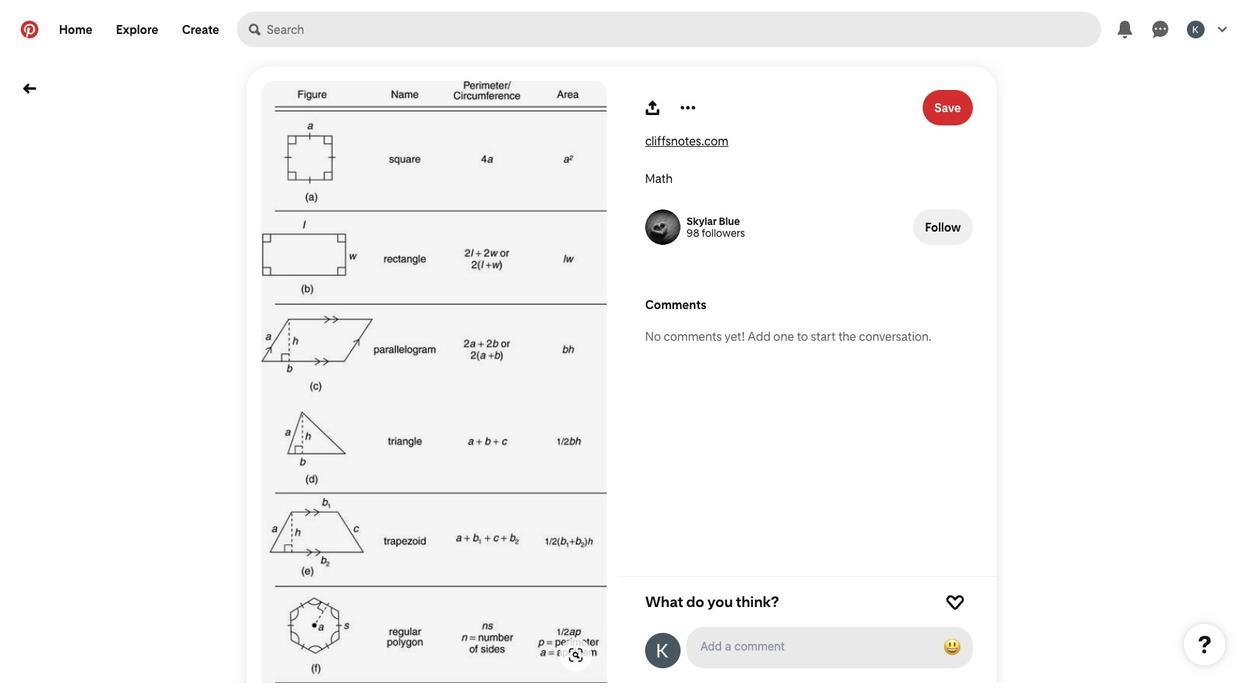 Task type: describe. For each thing, give the bounding box(es) containing it.
save
[[934, 101, 961, 115]]

cliffsnotes.com
[[645, 134, 729, 148]]

Add a comment field
[[701, 640, 926, 653]]

do
[[686, 594, 704, 611]]

reaction image
[[946, 594, 964, 611]]

yet!
[[725, 330, 745, 344]]

save button
[[923, 90, 973, 125]]

to
[[797, 330, 808, 344]]

no comments yet! add one to start the conversation.
[[645, 330, 932, 344]]

you
[[707, 594, 733, 611]]

search icon image
[[249, 24, 261, 35]]

😃
[[943, 637, 961, 658]]

home link
[[47, 12, 104, 47]]

comments button
[[645, 298, 973, 312]]

one
[[773, 330, 794, 344]]

kendall parks image
[[1187, 21, 1205, 38]]

start
[[811, 330, 836, 344]]

click to shop image
[[568, 648, 583, 663]]

home
[[59, 23, 92, 37]]

think?
[[736, 594, 779, 611]]

skylar blue 98 followers
[[687, 216, 745, 239]]

cliffsnotes.com link
[[645, 134, 729, 148]]

skylar blue link
[[687, 216, 740, 227]]

skylar
[[687, 216, 717, 227]]



Task type: locate. For each thing, give the bounding box(es) containing it.
create
[[182, 23, 219, 37]]

what do you think?
[[645, 594, 779, 611]]

explore
[[116, 23, 158, 37]]

followers
[[702, 227, 745, 239]]

comments
[[645, 298, 706, 312]]

blue
[[719, 216, 740, 227]]

😃 button
[[688, 629, 971, 667], [938, 633, 967, 663]]

explore link
[[104, 12, 170, 47]]

conversation.
[[859, 330, 932, 344]]

math
[[645, 172, 673, 186]]

add
[[748, 330, 771, 344]]

no
[[645, 330, 661, 344]]

the
[[838, 330, 856, 344]]

comments
[[664, 330, 722, 344]]

skylar blue avatar link image
[[645, 210, 681, 245]]

kendallparks02 image
[[645, 633, 681, 669]]

what
[[645, 594, 683, 611]]

follow button
[[913, 210, 973, 245]]

98
[[687, 227, 699, 239]]

Search text field
[[267, 12, 1101, 47]]

follow
[[925, 220, 961, 234]]

create link
[[170, 12, 231, 47]]



Task type: vqa. For each thing, say whether or not it's contained in the screenshot.
the start
yes



